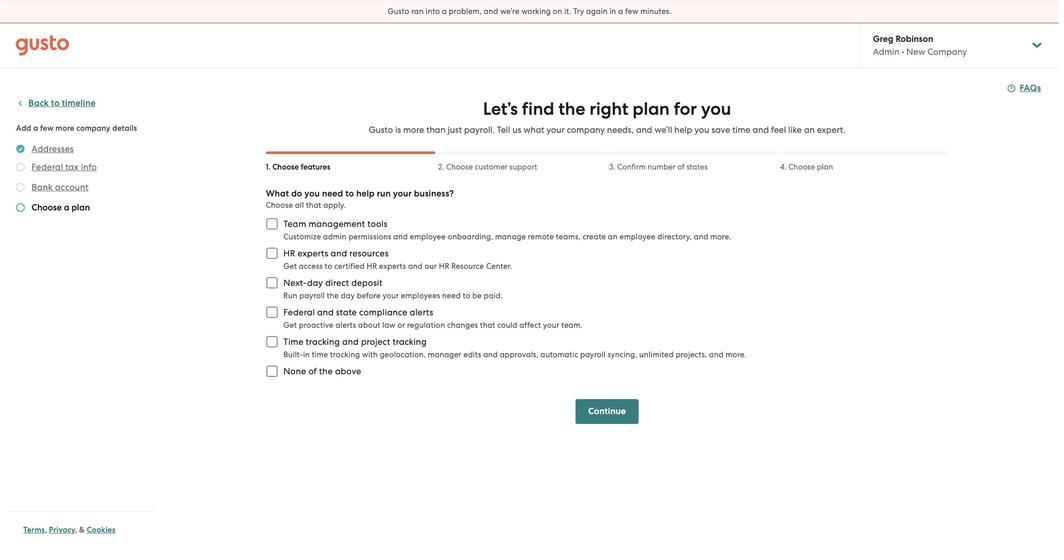 Task type: vqa. For each thing, say whether or not it's contained in the screenshot.
middle You
yes



Task type: describe. For each thing, give the bounding box(es) containing it.
our
[[425, 262, 437, 271]]

new
[[907, 47, 926, 57]]

0 vertical spatial in
[[610, 7, 616, 16]]

0 horizontal spatial hr
[[283, 248, 295, 259]]

federal for federal and state compliance alerts
[[283, 307, 315, 318]]

a right again
[[618, 7, 623, 16]]

and left the we'll
[[636, 125, 653, 135]]

ran
[[412, 7, 424, 16]]

0 horizontal spatial company
[[76, 124, 110, 133]]

choose a plan
[[32, 202, 90, 213]]

1 vertical spatial of
[[309, 366, 317, 377]]

terms link
[[23, 526, 45, 535]]

cookies button
[[87, 524, 116, 536]]

none of the above
[[283, 366, 361, 377]]

above
[[335, 366, 361, 377]]

to inside what do you need to help run your business? choose all that apply.
[[346, 188, 354, 199]]

apply.
[[323, 201, 346, 210]]

edits
[[464, 350, 481, 360]]

time inside let's find the right plan for you gusto is more than just payroll. tell us what your company needs, and we'll help you save time and feel like an expert.
[[733, 125, 751, 135]]

Team management tools checkbox
[[261, 213, 283, 235]]

addresses
[[32, 144, 74, 154]]

a right into
[[442, 7, 447, 16]]

federal for federal tax info
[[32, 162, 63, 172]]

choose for choose plan
[[789, 162, 815, 172]]

robinson
[[896, 34, 934, 44]]

run
[[377, 188, 391, 199]]

plan inside list
[[71, 202, 90, 213]]

1 vertical spatial more.
[[726, 350, 747, 360]]

time tracking and project tracking
[[283, 337, 427, 347]]

•
[[902, 47, 905, 57]]

0 horizontal spatial more
[[56, 124, 74, 133]]

0 vertical spatial experts
[[298, 248, 328, 259]]

faqs
[[1020, 83, 1042, 94]]

tools
[[368, 219, 388, 229]]

the for payroll
[[327, 291, 339, 301]]

back to timeline button
[[16, 97, 96, 110]]

support
[[510, 162, 537, 172]]

customize
[[283, 232, 321, 242]]

syncing,
[[608, 350, 637, 360]]

1 horizontal spatial of
[[678, 162, 685, 172]]

manager
[[428, 350, 462, 360]]

tax
[[65, 162, 79, 172]]

none
[[283, 366, 306, 377]]

like
[[789, 125, 802, 135]]

circle check image
[[16, 143, 25, 155]]

that inside what do you need to help run your business? choose all that apply.
[[306, 201, 321, 210]]

Federal and state compliance alerts checkbox
[[261, 301, 283, 324]]

1 horizontal spatial payroll
[[580, 350, 606, 360]]

0 horizontal spatial few
[[40, 124, 54, 133]]

tracking up geolocation,
[[393, 337, 427, 347]]

number
[[648, 162, 676, 172]]

before
[[357, 291, 381, 301]]

confirm number of states
[[617, 162, 708, 172]]

into
[[426, 7, 440, 16]]

3 check image from the top
[[16, 203, 25, 212]]

cookies
[[87, 526, 116, 535]]

create
[[583, 232, 606, 242]]

0 vertical spatial more.
[[711, 232, 732, 242]]

1 vertical spatial plan
[[817, 162, 833, 172]]

the for find
[[559, 98, 586, 120]]

and left we're
[[484, 7, 498, 16]]

1 vertical spatial you
[[695, 125, 710, 135]]

more inside let's find the right plan for you gusto is more than just payroll. tell us what your company needs, and we'll help you save time and feel like an expert.
[[403, 125, 424, 135]]

home image
[[16, 35, 69, 56]]

with
[[362, 350, 378, 360]]

details
[[112, 124, 137, 133]]

state
[[336, 307, 357, 318]]

customize admin permissions and employee onboarding, manage remote teams, create an employee directory, and more.
[[283, 232, 732, 242]]

1 , from the left
[[45, 526, 47, 535]]

help inside what do you need to help run your business? choose all that apply.
[[356, 188, 375, 199]]

gusto ran into a problem, and we're working on it. try again in a few minutes.
[[388, 7, 672, 16]]

0 vertical spatial day
[[307, 278, 323, 288]]

on
[[553, 7, 562, 16]]

continue button
[[576, 399, 639, 424]]

run payroll the day before your employees need to be paid.
[[283, 291, 503, 301]]

0 horizontal spatial in
[[303, 350, 310, 360]]

problem,
[[449, 7, 482, 16]]

team.
[[562, 321, 583, 330]]

0 horizontal spatial an
[[608, 232, 618, 242]]

1 vertical spatial time
[[312, 350, 328, 360]]

confirm
[[617, 162, 646, 172]]

federal tax info
[[32, 162, 97, 172]]

center.
[[486, 262, 512, 271]]

privacy link
[[49, 526, 75, 535]]

bank account button
[[32, 181, 89, 193]]

law
[[382, 321, 396, 330]]

federal and state compliance alerts
[[283, 307, 433, 318]]

admin
[[873, 47, 900, 57]]

we'll
[[655, 125, 672, 135]]

add a few more company details
[[16, 124, 137, 133]]

us
[[513, 125, 522, 135]]

certified
[[334, 262, 365, 271]]

hr experts and resources
[[283, 248, 389, 259]]

help inside let's find the right plan for you gusto is more than just payroll. tell us what your company needs, and we'll help you save time and feel like an expert.
[[675, 125, 693, 135]]

management
[[309, 219, 365, 229]]

privacy
[[49, 526, 75, 535]]

about
[[358, 321, 380, 330]]

get proactive alerts about law or regulation changes that could affect your team.
[[283, 321, 583, 330]]

1 vertical spatial experts
[[379, 262, 406, 271]]

and up the proactive
[[317, 307, 334, 318]]

and down about
[[342, 337, 359, 347]]

get for hr
[[283, 262, 297, 271]]

and left feel
[[753, 125, 769, 135]]

built-in time tracking with geolocation, manager edits and approvals, automatic payroll syncing, unlimited projects, and more.
[[283, 350, 747, 360]]

automatic
[[541, 350, 578, 360]]

directory,
[[658, 232, 692, 242]]

&
[[79, 526, 85, 535]]

access
[[299, 262, 323, 271]]

get access to certified hr experts and our hr resource center.
[[283, 262, 512, 271]]

for
[[674, 98, 697, 120]]

Time tracking and project tracking checkbox
[[261, 331, 283, 353]]

company inside let's find the right plan for you gusto is more than just payroll. tell us what your company needs, and we'll help you save time and feel like an expert.
[[567, 125, 605, 135]]

and left our
[[408, 262, 423, 271]]

onboarding,
[[448, 232, 493, 242]]

choose for choose customer support
[[446, 162, 473, 172]]

states
[[687, 162, 708, 172]]

your inside what do you need to help run your business? choose all that apply.
[[393, 188, 412, 199]]

and right edits on the left
[[483, 350, 498, 360]]

needs,
[[607, 125, 634, 135]]

check image for bank
[[16, 183, 25, 192]]

1 vertical spatial need
[[442, 291, 461, 301]]



Task type: locate. For each thing, give the bounding box(es) containing it.
more. right projects,
[[726, 350, 747, 360]]

need left be
[[442, 291, 461, 301]]

1 vertical spatial gusto
[[369, 125, 393, 135]]

what do you need to help run your business? choose all that apply.
[[266, 188, 454, 210]]

admin
[[323, 232, 347, 242]]

0 vertical spatial payroll
[[299, 291, 325, 301]]

hr down customize
[[283, 248, 295, 259]]

hr
[[283, 248, 295, 259], [367, 262, 377, 271], [439, 262, 450, 271]]

an right like
[[804, 125, 815, 135]]

1 vertical spatial federal
[[283, 307, 315, 318]]

2 check image from the top
[[16, 183, 25, 192]]

2 vertical spatial plan
[[71, 202, 90, 213]]

gusto left is
[[369, 125, 393, 135]]

do
[[291, 188, 302, 199]]

what
[[524, 125, 545, 135]]

1 horizontal spatial hr
[[367, 262, 377, 271]]

direct
[[325, 278, 349, 288]]

let's find the right plan for you gusto is more than just payroll. tell us what your company needs, and we'll help you save time and feel like an expert.
[[369, 98, 846, 135]]

more up addresses button
[[56, 124, 74, 133]]

check image
[[16, 163, 25, 172], [16, 183, 25, 192], [16, 203, 25, 212]]

let's
[[483, 98, 518, 120]]

federal down addresses button
[[32, 162, 63, 172]]

an inside let's find the right plan for you gusto is more than just payroll. tell us what your company needs, and we'll help you save time and feel like an expert.
[[804, 125, 815, 135]]

a
[[442, 7, 447, 16], [618, 7, 623, 16], [33, 124, 38, 133], [64, 202, 69, 213]]

day up state
[[341, 291, 355, 301]]

hr right our
[[439, 262, 450, 271]]

find
[[522, 98, 555, 120]]

1 vertical spatial that
[[480, 321, 496, 330]]

more
[[56, 124, 74, 133], [403, 125, 424, 135]]

right
[[590, 98, 629, 120]]

deposit
[[352, 278, 383, 288]]

0 vertical spatial you
[[701, 98, 731, 120]]

0 vertical spatial of
[[678, 162, 685, 172]]

1 horizontal spatial need
[[442, 291, 461, 301]]

we're
[[500, 7, 520, 16]]

2 vertical spatial the
[[319, 366, 333, 377]]

tracking down the proactive
[[306, 337, 340, 347]]

the down next-day direct deposit
[[327, 291, 339, 301]]

1 get from the top
[[283, 262, 297, 271]]

1 vertical spatial check image
[[16, 183, 25, 192]]

terms
[[23, 526, 45, 535]]

plan down account
[[71, 202, 90, 213]]

you right do
[[305, 188, 320, 199]]

hr down resources
[[367, 262, 377, 271]]

choose inside list
[[32, 202, 62, 213]]

few
[[625, 7, 639, 16], [40, 124, 54, 133]]

experts down resources
[[379, 262, 406, 271]]

0 vertical spatial the
[[559, 98, 586, 120]]

manage
[[495, 232, 526, 242]]

need up apply.
[[322, 188, 343, 199]]

to left be
[[463, 291, 471, 301]]

back to timeline
[[28, 98, 96, 109]]

greg
[[873, 34, 894, 44]]

help left run
[[356, 188, 375, 199]]

save
[[712, 125, 730, 135]]

2 vertical spatial you
[[305, 188, 320, 199]]

0 vertical spatial federal
[[32, 162, 63, 172]]

in right again
[[610, 7, 616, 16]]

get
[[283, 262, 297, 271], [283, 321, 297, 330]]

1 vertical spatial an
[[608, 232, 618, 242]]

0 horizontal spatial that
[[306, 201, 321, 210]]

tell
[[497, 125, 510, 135]]

1 vertical spatial help
[[356, 188, 375, 199]]

check image down circle check image
[[16, 163, 25, 172]]

employee left the directory, at the top right
[[620, 232, 656, 242]]

1 horizontal spatial employee
[[620, 232, 656, 242]]

you inside what do you need to help run your business? choose all that apply.
[[305, 188, 320, 199]]

time
[[283, 337, 304, 347]]

payroll down the "next-"
[[299, 291, 325, 301]]

an right create
[[608, 232, 618, 242]]

0 vertical spatial check image
[[16, 163, 25, 172]]

that right all
[[306, 201, 321, 210]]

2 , from the left
[[75, 526, 77, 535]]

and right projects,
[[709, 350, 724, 360]]

employee
[[410, 232, 446, 242], [620, 232, 656, 242]]

permissions
[[349, 232, 391, 242]]

your inside let's find the right plan for you gusto is more than just payroll. tell us what your company needs, and we'll help you save time and feel like an expert.
[[547, 125, 565, 135]]

alerts
[[410, 307, 433, 318], [336, 321, 356, 330]]

federal down run
[[283, 307, 315, 318]]

1 horizontal spatial experts
[[379, 262, 406, 271]]

employee up our
[[410, 232, 446, 242]]

0 horizontal spatial of
[[309, 366, 317, 377]]

plan
[[633, 98, 670, 120], [817, 162, 833, 172], [71, 202, 90, 213]]

get up the "next-"
[[283, 262, 297, 271]]

a down account
[[64, 202, 69, 213]]

choose down like
[[789, 162, 815, 172]]

to right back
[[51, 98, 60, 109]]

all
[[295, 201, 304, 210]]

a inside list
[[64, 202, 69, 213]]

your right run
[[393, 188, 412, 199]]

, left & on the left bottom
[[75, 526, 77, 535]]

0 vertical spatial help
[[675, 125, 693, 135]]

resources
[[350, 248, 389, 259]]

paid.
[[484, 291, 503, 301]]

a right add
[[33, 124, 38, 133]]

experts up access
[[298, 248, 328, 259]]

your
[[547, 125, 565, 135], [393, 188, 412, 199], [383, 291, 399, 301], [543, 321, 560, 330]]

the right find
[[559, 98, 586, 120]]

bank
[[32, 182, 53, 192]]

1 horizontal spatial federal
[[283, 307, 315, 318]]

team management tools
[[283, 219, 388, 229]]

day down access
[[307, 278, 323, 288]]

few left minutes.
[[625, 7, 639, 16]]

1 vertical spatial few
[[40, 124, 54, 133]]

federal inside federal tax info button
[[32, 162, 63, 172]]

0 vertical spatial few
[[625, 7, 639, 16]]

of left the states
[[678, 162, 685, 172]]

day
[[307, 278, 323, 288], [341, 291, 355, 301]]

proactive
[[299, 321, 334, 330]]

in down the time
[[303, 350, 310, 360]]

that left could at the bottom of page
[[480, 321, 496, 330]]

company down 'right'
[[567, 125, 605, 135]]

2 get from the top
[[283, 321, 297, 330]]

payroll left syncing,
[[580, 350, 606, 360]]

help
[[675, 125, 693, 135], [356, 188, 375, 199]]

0 horizontal spatial plan
[[71, 202, 90, 213]]

and up certified on the top left of page
[[331, 248, 347, 259]]

0 horizontal spatial federal
[[32, 162, 63, 172]]

1 horizontal spatial more
[[403, 125, 424, 135]]

1 horizontal spatial company
[[567, 125, 605, 135]]

alerts up the regulation
[[410, 307, 433, 318]]

2 vertical spatial check image
[[16, 203, 25, 212]]

company down timeline
[[76, 124, 110, 133]]

regulation
[[407, 321, 445, 330]]

terms , privacy , & cookies
[[23, 526, 116, 535]]

of right "none" on the left of page
[[309, 366, 317, 377]]

time right save
[[733, 125, 751, 135]]

the inside let's find the right plan for you gusto is more than just payroll. tell us what your company needs, and we'll help you save time and feel like an expert.
[[559, 98, 586, 120]]

to up apply.
[[346, 188, 354, 199]]

employees
[[401, 291, 440, 301]]

0 horizontal spatial alerts
[[336, 321, 356, 330]]

1 horizontal spatial an
[[804, 125, 815, 135]]

in
[[610, 7, 616, 16], [303, 350, 310, 360]]

remote
[[528, 232, 554, 242]]

Next-day direct deposit checkbox
[[261, 272, 283, 294]]

unlimited
[[639, 350, 674, 360]]

plan inside let's find the right plan for you gusto is more than just payroll. tell us what your company needs, and we'll help you save time and feel like an expert.
[[633, 98, 670, 120]]

choose down the bank
[[32, 202, 62, 213]]

0 vertical spatial an
[[804, 125, 815, 135]]

1 vertical spatial payroll
[[580, 350, 606, 360]]

bank account
[[32, 182, 89, 192]]

time up none of the above
[[312, 350, 328, 360]]

1 horizontal spatial few
[[625, 7, 639, 16]]

gusto left "ran"
[[388, 7, 410, 16]]

gusto
[[388, 7, 410, 16], [369, 125, 393, 135]]

1 horizontal spatial in
[[610, 7, 616, 16]]

the left 'above'
[[319, 366, 333, 377]]

0 vertical spatial time
[[733, 125, 751, 135]]

you left save
[[695, 125, 710, 135]]

0 vertical spatial plan
[[633, 98, 670, 120]]

choose up what
[[273, 162, 299, 172]]

team
[[283, 219, 306, 229]]

get for federal
[[283, 321, 297, 330]]

few up addresses
[[40, 124, 54, 133]]

next-day direct deposit
[[283, 278, 383, 288]]

or
[[398, 321, 405, 330]]

just
[[448, 125, 462, 135]]

1 horizontal spatial help
[[675, 125, 693, 135]]

choose
[[273, 162, 299, 172], [446, 162, 473, 172], [789, 162, 815, 172], [266, 201, 293, 210], [32, 202, 62, 213]]

try
[[574, 7, 584, 16]]

gusto inside let's find the right plan for you gusto is more than just payroll. tell us what your company needs, and we'll help you save time and feel like an expert.
[[369, 125, 393, 135]]

, left "privacy" link
[[45, 526, 47, 535]]

1 horizontal spatial time
[[733, 125, 751, 135]]

None of the above checkbox
[[261, 360, 283, 383]]

1 vertical spatial get
[[283, 321, 297, 330]]

your up "compliance"
[[383, 291, 399, 301]]

1 check image from the top
[[16, 163, 25, 172]]

0 horizontal spatial ,
[[45, 526, 47, 535]]

2 horizontal spatial hr
[[439, 262, 450, 271]]

choose down what
[[266, 201, 293, 210]]

be
[[473, 291, 482, 301]]

1 employee from the left
[[410, 232, 446, 242]]

plan down expert.
[[817, 162, 833, 172]]

0 vertical spatial get
[[283, 262, 297, 271]]

the for of
[[319, 366, 333, 377]]

choose for choose features
[[273, 162, 299, 172]]

0 vertical spatial gusto
[[388, 7, 410, 16]]

to inside back to timeline button
[[51, 98, 60, 109]]

company
[[928, 47, 967, 57]]

built-
[[283, 350, 303, 360]]

federal tax info button
[[32, 161, 97, 173]]

1 horizontal spatial alerts
[[410, 307, 433, 318]]

your right what on the top
[[547, 125, 565, 135]]

2 horizontal spatial plan
[[817, 162, 833, 172]]

run
[[283, 291, 297, 301]]

check image left the bank
[[16, 183, 25, 192]]

again
[[586, 7, 608, 16]]

0 vertical spatial that
[[306, 201, 321, 210]]

more. right the directory, at the top right
[[711, 232, 732, 242]]

and right the directory, at the top right
[[694, 232, 709, 242]]

choose left customer
[[446, 162, 473, 172]]

2 employee from the left
[[620, 232, 656, 242]]

an
[[804, 125, 815, 135], [608, 232, 618, 242]]

1 vertical spatial in
[[303, 350, 310, 360]]

0 horizontal spatial payroll
[[299, 291, 325, 301]]

that
[[306, 201, 321, 210], [480, 321, 496, 330]]

choose a plan list
[[16, 143, 151, 216]]

0 horizontal spatial day
[[307, 278, 323, 288]]

1 horizontal spatial plan
[[633, 98, 670, 120]]

customer
[[475, 162, 508, 172]]

more right is
[[403, 125, 424, 135]]

it.
[[564, 7, 572, 16]]

need inside what do you need to help run your business? choose all that apply.
[[322, 188, 343, 199]]

check image for federal
[[16, 163, 25, 172]]

compliance
[[359, 307, 408, 318]]

get up the time
[[283, 321, 297, 330]]

expert.
[[817, 125, 846, 135]]

plan up the we'll
[[633, 98, 670, 120]]

check image left choose a plan
[[16, 203, 25, 212]]

help right the we'll
[[675, 125, 693, 135]]

and up get access to certified hr experts and our hr resource center.
[[393, 232, 408, 242]]

1 vertical spatial day
[[341, 291, 355, 301]]

1 horizontal spatial ,
[[75, 526, 77, 535]]

0 horizontal spatial time
[[312, 350, 328, 360]]

alerts down state
[[336, 321, 356, 330]]

you up save
[[701, 98, 731, 120]]

your left team. at the bottom right
[[543, 321, 560, 330]]

choose for choose a plan
[[32, 202, 62, 213]]

0 horizontal spatial help
[[356, 188, 375, 199]]

1 vertical spatial the
[[327, 291, 339, 301]]

0 vertical spatial need
[[322, 188, 343, 199]]

0 horizontal spatial experts
[[298, 248, 328, 259]]

tracking down time tracking and project tracking
[[330, 350, 360, 360]]

HR experts and resources checkbox
[[261, 242, 283, 265]]

0 vertical spatial alerts
[[410, 307, 433, 318]]

0 horizontal spatial need
[[322, 188, 343, 199]]

time
[[733, 125, 751, 135], [312, 350, 328, 360]]

company
[[76, 124, 110, 133], [567, 125, 605, 135]]

resource
[[452, 262, 484, 271]]

changes
[[447, 321, 478, 330]]

is
[[395, 125, 401, 135]]

project
[[361, 337, 390, 347]]

to down hr experts and resources
[[325, 262, 332, 271]]

greg robinson admin • new company
[[873, 34, 967, 57]]

payroll.
[[464, 125, 495, 135]]

choose inside what do you need to help run your business? choose all that apply.
[[266, 201, 293, 210]]

projects,
[[676, 350, 707, 360]]

1 horizontal spatial day
[[341, 291, 355, 301]]

0 horizontal spatial employee
[[410, 232, 446, 242]]

1 vertical spatial alerts
[[336, 321, 356, 330]]

teams,
[[556, 232, 581, 242]]

1 horizontal spatial that
[[480, 321, 496, 330]]



